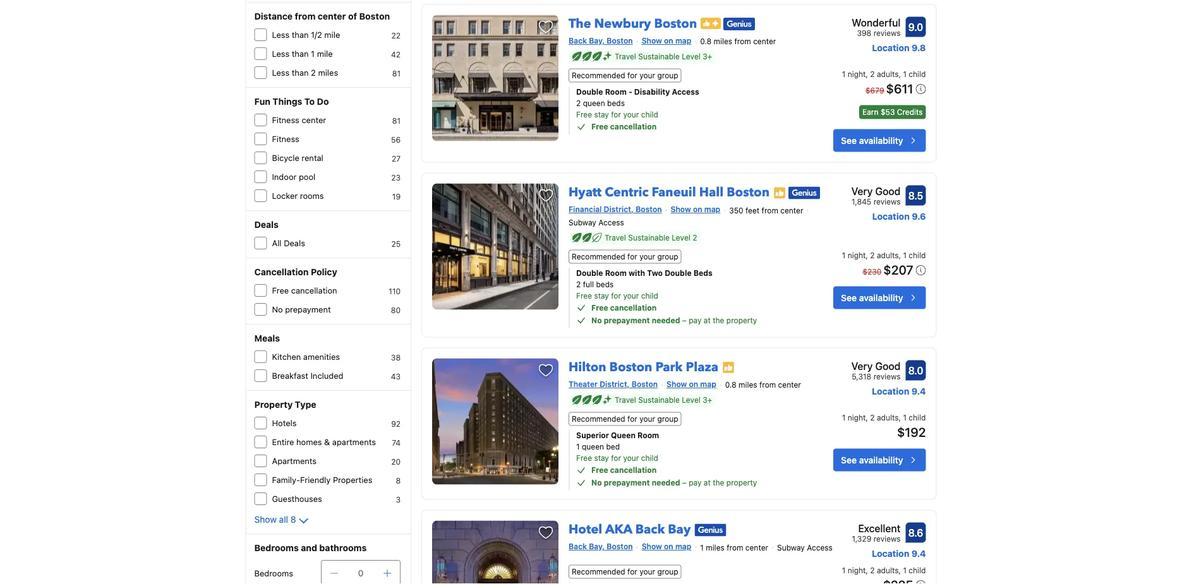 Task type: vqa. For each thing, say whether or not it's contained in the screenshot.
Tubing in the the Guadalupe River Tubing 327 properties
no



Task type: locate. For each thing, give the bounding box(es) containing it.
bay, down hotel
[[589, 543, 605, 552]]

1 see from the top
[[842, 135, 857, 146]]

deals
[[254, 220, 279, 230], [284, 239, 305, 248]]

for down hotel aka back bay
[[628, 568, 638, 577]]

very good element for hilton boston park plaza
[[852, 359, 901, 374]]

hyatt centric faneuil hall boston image
[[432, 184, 559, 310]]

2 stay from the top
[[595, 292, 609, 301]]

2 fitness from the top
[[272, 134, 300, 144]]

2 inside 2 full beds free stay for your child
[[577, 280, 581, 289]]

1 vertical spatial subway
[[778, 544, 805, 553]]

1 vertical spatial stay
[[595, 292, 609, 301]]

availability down $230
[[860, 293, 904, 303]]

1 back bay, boston from the top
[[569, 36, 633, 45]]

property for hall
[[727, 316, 758, 325]]

110
[[389, 287, 401, 296]]

boston up feet
[[727, 184, 770, 201]]

cancellation down 2 full beds free stay for your child
[[611, 304, 657, 313]]

child up the $207
[[909, 251, 927, 260]]

1 vertical spatial bay,
[[589, 543, 605, 552]]

no for hyatt
[[592, 316, 602, 325]]

see availability link down 1 night , 2 adults , 1 child $192
[[834, 449, 927, 472]]

very good element left 8.0
[[852, 359, 901, 374]]

show on map down bay
[[642, 543, 692, 552]]

2 pay from the top
[[689, 479, 702, 488]]

than left 1/2
[[292, 30, 309, 40]]

show inside dropdown button
[[254, 515, 277, 525]]

less than 1/2 mile
[[272, 30, 340, 40]]

8 up 3 at the left of the page
[[396, 477, 401, 486]]

adults inside 1 night , 2 adults , 1 child $192
[[878, 414, 899, 423]]

see for hyatt centric faneuil hall boston
[[842, 293, 857, 303]]

very good element up location 9.6
[[852, 184, 901, 199]]

sustainable
[[639, 52, 680, 61], [629, 234, 670, 242], [639, 396, 680, 405]]

show all 8 button
[[254, 514, 311, 529]]

location 9.4 down the 8.6
[[873, 549, 927, 559]]

do
[[317, 96, 329, 107]]

show for bay
[[642, 543, 663, 552]]

subway down financial
[[569, 218, 597, 227]]

2 down less than 1 mile
[[311, 68, 316, 77]]

3 see availability link from the top
[[834, 449, 927, 472]]

for up the queen
[[628, 415, 638, 424]]

3 reviews from the top
[[874, 373, 901, 381]]

0 vertical spatial this property is part of our preferred partner program. it's committed to providing excellent service and good value. it'll pay us a higher commission if you make a booking. image
[[774, 187, 787, 199]]

2 group from the top
[[658, 253, 679, 261]]

1 no prepayment needed – pay at the property from the top
[[592, 316, 758, 325]]

very inside very good 5,318 reviews
[[852, 360, 873, 372]]

beds inside the 2 queen beds free stay for your child
[[608, 99, 625, 108]]

feet
[[746, 206, 760, 215]]

from for hilton boston park plaza
[[760, 381, 777, 390]]

3 recommended for your group from the top
[[572, 415, 679, 424]]

back
[[569, 36, 587, 45], [636, 521, 665, 539], [569, 543, 587, 552]]

bay,
[[589, 36, 605, 45], [589, 543, 605, 552]]

0 vertical spatial 81
[[393, 69, 401, 78]]

0 vertical spatial see
[[842, 135, 857, 146]]

1 the from the top
[[713, 316, 725, 325]]

miles for hilton boston park plaza
[[739, 381, 758, 390]]

availability for hilton boston park plaza
[[860, 455, 904, 466]]

4 reviews from the top
[[874, 535, 901, 544]]

for inside 2 full beds free stay for your child
[[612, 292, 621, 301]]

2 good from the top
[[876, 360, 901, 372]]

very good 5,318 reviews
[[852, 360, 901, 381]]

double up full
[[577, 269, 604, 278]]

0 vertical spatial sustainable
[[639, 52, 680, 61]]

center
[[318, 11, 346, 21], [754, 37, 777, 46], [302, 115, 326, 125], [781, 206, 804, 215], [779, 381, 802, 390], [746, 544, 769, 553]]

1 vertical spatial 81
[[393, 116, 401, 125]]

1 vertical spatial less
[[272, 49, 290, 58]]

free down "cancellation"
[[272, 286, 289, 296]]

4 recommended from the top
[[572, 568, 626, 577]]

queen for 2
[[583, 99, 606, 108]]

1 group from the top
[[658, 71, 679, 80]]

3 less from the top
[[272, 68, 290, 77]]

2 vertical spatial level
[[682, 396, 701, 405]]

distance
[[254, 11, 293, 21]]

1 vertical spatial at
[[704, 479, 711, 488]]

1 horizontal spatial deals
[[284, 239, 305, 248]]

the down the superior queen room link
[[713, 479, 725, 488]]

1 1 night , 2 adults , 1 child from the top
[[843, 70, 927, 79]]

double up the 2 queen beds free stay for your child
[[577, 88, 604, 97]]

less down 'distance'
[[272, 30, 290, 40]]

prepayment down 1 queen bed free stay for your child
[[604, 479, 650, 488]]

4 group from the top
[[658, 568, 679, 577]]

level up double room - disability access link
[[682, 52, 701, 61]]

1 fitness from the top
[[272, 115, 300, 125]]

3+ for the newbury boston
[[703, 52, 713, 61]]

access right disability
[[672, 88, 700, 97]]

,
[[866, 70, 869, 79], [899, 70, 902, 79], [866, 251, 869, 260], [899, 251, 902, 260], [866, 414, 869, 423], [899, 414, 902, 423], [866, 567, 869, 576], [899, 567, 902, 576]]

2 full beds free stay for your child
[[577, 280, 659, 301]]

$53
[[881, 108, 896, 117]]

very good element
[[852, 184, 901, 199], [852, 359, 901, 374]]

2 no prepayment needed – pay at the property from the top
[[592, 479, 758, 488]]

0.8 miles from center
[[701, 37, 777, 46], [726, 381, 802, 390]]

type
[[295, 400, 317, 410]]

0 vertical spatial subway
[[569, 218, 597, 227]]

prepayment down cancellation policy
[[285, 305, 331, 315]]

back bay, boston for newbury
[[569, 36, 633, 45]]

1 vertical spatial deals
[[284, 239, 305, 248]]

free cancellation for the
[[592, 122, 657, 131]]

level for faneuil
[[672, 234, 691, 242]]

2 vertical spatial access
[[808, 544, 833, 553]]

very inside very good 1,845 reviews
[[852, 185, 873, 197]]

see availability link for hilton boston park plaza
[[834, 449, 927, 472]]

1 vertical spatial back bay, boston
[[569, 543, 633, 552]]

0 vertical spatial travel sustainable level 3+
[[615, 52, 713, 61]]

show left all on the left bottom
[[254, 515, 277, 525]]

4 location from the top
[[873, 549, 910, 559]]

2 vertical spatial see availability
[[842, 455, 904, 466]]

travel for newbury
[[615, 52, 637, 61]]

subway right 1 miles from center
[[778, 544, 805, 553]]

see availability down 'earn'
[[842, 135, 904, 146]]

, down excellent 1,329 reviews
[[899, 567, 902, 576]]

meals
[[254, 334, 280, 344]]

0 vertical spatial pay
[[689, 316, 702, 325]]

than for 1
[[292, 49, 309, 58]]

wonderful
[[852, 16, 901, 28]]

0 vertical spatial the
[[713, 316, 725, 325]]

bay
[[668, 521, 691, 539]]

0 vertical spatial location 9.4
[[873, 386, 927, 397]]

beds
[[694, 269, 713, 278]]

group up the superior queen room link
[[658, 415, 679, 424]]

on down hall
[[694, 205, 703, 214]]

child inside 1 queen bed free stay for your child
[[642, 454, 659, 463]]

beds for full
[[597, 280, 614, 289]]

from for the newbury boston
[[735, 37, 752, 46]]

2 less from the top
[[272, 49, 290, 58]]

district, right theater
[[600, 380, 630, 389]]

1 vertical spatial queen
[[582, 443, 604, 452]]

0 vertical spatial prepayment
[[285, 305, 331, 315]]

2 availability from the top
[[860, 293, 904, 303]]

hyatt centric faneuil hall boston link
[[569, 179, 770, 201]]

1 vertical spatial no
[[592, 316, 602, 325]]

the newbury boston link
[[569, 10, 698, 32]]

mile right 1/2
[[325, 30, 340, 40]]

the newbury boston
[[569, 15, 698, 32]]

fitness for fitness center
[[272, 115, 300, 125]]

apartments
[[332, 438, 376, 447]]

0 vertical spatial see availability
[[842, 135, 904, 146]]

very for hyatt centric faneuil hall boston
[[852, 185, 873, 197]]

group for faneuil
[[658, 253, 679, 261]]

free down full
[[577, 292, 592, 301]]

3 availability from the top
[[860, 455, 904, 466]]

1 reviews from the top
[[874, 29, 901, 38]]

level down the plaza
[[682, 396, 701, 405]]

show down faneuil
[[671, 205, 692, 214]]

scored 8.6 element
[[906, 523, 927, 544]]

reviews down wonderful
[[874, 29, 901, 38]]

1 vertical spatial very good element
[[852, 359, 901, 374]]

at down the superior queen room link
[[704, 479, 711, 488]]

miles
[[714, 37, 733, 46], [318, 68, 338, 77], [739, 381, 758, 390], [706, 544, 725, 553]]

1 9.4 from the top
[[912, 386, 927, 397]]

genius discounts available at this property. image
[[724, 18, 756, 30], [724, 18, 756, 30], [789, 187, 821, 199], [789, 187, 821, 199], [695, 524, 727, 537], [695, 524, 727, 537]]

stay inside 1 queen bed free stay for your child
[[595, 454, 609, 463]]

queen inside the 2 queen beds free stay for your child
[[583, 99, 606, 108]]

1 vertical spatial needed
[[652, 479, 681, 488]]

district,
[[604, 205, 634, 214], [600, 380, 630, 389]]

9.0
[[909, 21, 924, 33]]

access inside 350 feet from center subway access
[[599, 218, 624, 227]]

show for plaza
[[667, 380, 687, 389]]

access
[[672, 88, 700, 97], [599, 218, 624, 227], [808, 544, 833, 553]]

good
[[876, 185, 901, 197], [876, 360, 901, 372]]

sustainable for boston
[[639, 52, 680, 61]]

hilton boston park plaza link
[[569, 354, 719, 376]]

prepayment
[[285, 305, 331, 315], [604, 316, 650, 325], [604, 479, 650, 488]]

3 adults from the top
[[878, 414, 899, 423]]

pay up the plaza
[[689, 316, 702, 325]]

good up location 9.6
[[876, 185, 901, 197]]

child inside 2 full beds free stay for your child
[[642, 292, 659, 301]]

1
[[311, 49, 315, 58], [843, 70, 846, 79], [904, 70, 907, 79], [843, 251, 846, 260], [904, 251, 907, 260], [843, 414, 846, 423], [904, 414, 907, 423], [577, 443, 580, 452], [701, 544, 704, 553], [843, 567, 846, 576], [904, 567, 907, 576]]

1 good from the top
[[876, 185, 901, 197]]

stay down double room with two double beds
[[595, 292, 609, 301]]

0 vertical spatial back
[[569, 36, 587, 45]]

2 vertical spatial stay
[[595, 454, 609, 463]]

0 vertical spatial property
[[727, 316, 758, 325]]

8 right all on the left bottom
[[291, 515, 296, 525]]

the for hall
[[713, 316, 725, 325]]

2 see from the top
[[842, 293, 857, 303]]

1 recommended from the top
[[572, 71, 626, 80]]

1 vertical spatial than
[[292, 49, 309, 58]]

0 vertical spatial bay,
[[589, 36, 605, 45]]

1 very good element from the top
[[852, 184, 901, 199]]

2 see availability link from the top
[[834, 287, 927, 309]]

2 vertical spatial less
[[272, 68, 290, 77]]

location 9.8
[[873, 42, 927, 53]]

1,845
[[852, 198, 872, 207]]

the up the plaza
[[713, 316, 725, 325]]

boston down hyatt centric faneuil hall boston
[[636, 205, 662, 214]]

1 adults from the top
[[878, 70, 899, 79]]

back bay, boston
[[569, 36, 633, 45], [569, 543, 633, 552]]

than for 1/2
[[292, 30, 309, 40]]

0 vertical spatial back bay, boston
[[569, 36, 633, 45]]

2 night from the top
[[848, 251, 866, 260]]

boston
[[359, 11, 390, 21], [655, 15, 698, 32], [607, 36, 633, 45], [727, 184, 770, 201], [636, 205, 662, 214], [610, 359, 653, 376], [632, 380, 658, 389], [607, 543, 633, 552]]

cancellation for hilton
[[611, 466, 657, 475]]

1 vertical spatial 0.8 miles from center
[[726, 381, 802, 390]]

at
[[704, 316, 711, 325], [704, 479, 711, 488]]

0 vertical spatial 3+
[[703, 52, 713, 61]]

1 vertical spatial no prepayment needed – pay at the property
[[592, 479, 758, 488]]

92
[[391, 420, 401, 429]]

1 queen bed free stay for your child
[[577, 443, 659, 463]]

mile down 1/2
[[317, 49, 333, 58]]

0 vertical spatial needed
[[652, 316, 681, 325]]

9.4 down the scored 8.6 element
[[912, 549, 927, 559]]

9.4 for bay
[[912, 549, 927, 559]]

room for centric
[[605, 269, 627, 278]]

child up $192 at right
[[909, 414, 927, 423]]

bay, for the
[[589, 36, 605, 45]]

boston up theater district, boston
[[610, 359, 653, 376]]

2 vertical spatial see availability link
[[834, 449, 927, 472]]

the
[[569, 15, 592, 32]]

1 at from the top
[[704, 316, 711, 325]]

2 very good element from the top
[[852, 359, 901, 374]]

availability for hyatt centric faneuil hall boston
[[860, 293, 904, 303]]

1 vertical spatial district,
[[600, 380, 630, 389]]

property
[[254, 400, 293, 410]]

8 inside dropdown button
[[291, 515, 296, 525]]

2 very from the top
[[852, 360, 873, 372]]

2 the from the top
[[713, 479, 725, 488]]

1 vertical spatial mile
[[317, 49, 333, 58]]

recommended for hilton
[[572, 415, 626, 424]]

double room with two double beds link
[[577, 268, 790, 279]]

no prepayment needed – pay at the property for faneuil
[[592, 316, 758, 325]]

centric
[[605, 184, 649, 201]]

good inside very good 1,845 reviews
[[876, 185, 901, 197]]

9.8
[[912, 42, 927, 53]]

1 night , 2 adults , 1 child down excellent 1,329 reviews
[[843, 567, 927, 576]]

0 vertical spatial 9.4
[[912, 386, 927, 397]]

0 vertical spatial availability
[[860, 135, 904, 146]]

2 vertical spatial back
[[569, 543, 587, 552]]

the newbury boston image
[[432, 15, 559, 141]]

recommended
[[572, 71, 626, 80], [572, 253, 626, 261], [572, 415, 626, 424], [572, 568, 626, 577]]

location 9.4
[[873, 386, 927, 397], [873, 549, 927, 559]]

no prepayment needed – pay at the property up park
[[592, 316, 758, 325]]

location for hilton boston park plaza
[[873, 386, 910, 397]]

3 recommended from the top
[[572, 415, 626, 424]]

25
[[392, 240, 401, 248]]

0.8 for hilton boston park plaza
[[726, 381, 737, 390]]

no prepayment needed – pay at the property up bay
[[592, 479, 758, 488]]

show
[[642, 36, 663, 45], [671, 205, 692, 214], [667, 380, 687, 389], [254, 515, 277, 525], [642, 543, 663, 552]]

2 inside the 2 queen beds free stay for your child
[[577, 99, 581, 108]]

2 vertical spatial see
[[842, 455, 857, 466]]

apartments
[[272, 457, 317, 466]]

0 vertical spatial –
[[683, 316, 687, 325]]

2 reviews from the top
[[874, 198, 901, 207]]

1 pay from the top
[[689, 316, 702, 325]]

cancellation
[[611, 122, 657, 131], [291, 286, 337, 296], [611, 304, 657, 313], [611, 466, 657, 475]]

night inside 1 night , 2 adults , 1 child $192
[[848, 414, 866, 423]]

bedrooms down show all 8 dropdown button
[[254, 543, 299, 554]]

stay inside 2 full beds free stay for your child
[[595, 292, 609, 301]]

4 recommended for your group from the top
[[572, 568, 679, 577]]

42
[[391, 50, 401, 59]]

1 less from the top
[[272, 30, 290, 40]]

very good element for hyatt centric faneuil hall boston
[[852, 184, 901, 199]]

0 horizontal spatial this property is part of our preferred partner program. it's committed to providing excellent service and good value. it'll pay us a higher commission if you make a booking. image
[[723, 362, 735, 374]]

0 vertical spatial very good element
[[852, 184, 901, 199]]

your down with
[[624, 292, 639, 301]]

very
[[852, 185, 873, 197], [852, 360, 873, 372]]

hotel aka back bay
[[569, 521, 691, 539]]

1 bay, from the top
[[589, 36, 605, 45]]

2 9.4 from the top
[[912, 549, 927, 559]]

1 location from the top
[[873, 42, 910, 53]]

1 bedrooms from the top
[[254, 543, 299, 554]]

0 horizontal spatial this property is part of our preferred partner program. it's committed to providing excellent service and good value. it'll pay us a higher commission if you make a booking. image
[[723, 362, 735, 374]]

0 vertical spatial than
[[292, 30, 309, 40]]

beds inside 2 full beds free stay for your child
[[597, 280, 614, 289]]

2 than from the top
[[292, 49, 309, 58]]

back down the
[[569, 36, 587, 45]]

1 than from the top
[[292, 30, 309, 40]]

on down the plaza
[[689, 380, 699, 389]]

2 recommended for your group from the top
[[572, 253, 679, 261]]

1 vertical spatial fitness
[[272, 134, 300, 144]]

see availability for hyatt centric faneuil hall boston
[[842, 293, 904, 303]]

sustainable down park
[[639, 396, 680, 405]]

free down the 2 queen beds free stay for your child
[[592, 122, 609, 131]]

wonderful 398 reviews
[[852, 16, 901, 38]]

3 stay from the top
[[595, 454, 609, 463]]

1 vertical spatial travel sustainable level 3+
[[615, 396, 713, 405]]

2 down 1,329
[[871, 567, 875, 576]]

adults up $192 at right
[[878, 414, 899, 423]]

0 vertical spatial room
[[605, 88, 627, 97]]

needed up bay
[[652, 479, 681, 488]]

child down superior queen room
[[642, 454, 659, 463]]

0 vertical spatial queen
[[583, 99, 606, 108]]

location down very good 5,318 reviews
[[873, 386, 910, 397]]

1 vertical spatial 9.4
[[912, 549, 927, 559]]

group down bay
[[658, 568, 679, 577]]

81 for fitness center
[[393, 116, 401, 125]]

3 group from the top
[[658, 415, 679, 424]]

map for back
[[676, 543, 692, 552]]

prepayment for hilton
[[604, 479, 650, 488]]

2 vertical spatial sustainable
[[639, 396, 680, 405]]

1 needed from the top
[[652, 316, 681, 325]]

stay inside the 2 queen beds free stay for your child
[[595, 110, 609, 119]]

2 bedrooms from the top
[[254, 569, 293, 579]]

398
[[858, 29, 872, 38]]

2 vertical spatial 1 night , 2 adults , 1 child
[[843, 567, 927, 576]]

theater
[[569, 380, 598, 389]]

child inside the 2 queen beds free stay for your child
[[642, 110, 659, 119]]

this property is part of our preferred partner program. it's committed to providing excellent service and good value. it'll pay us a higher commission if you make a booking. image
[[774, 187, 787, 199], [723, 362, 735, 374]]

locker rooms
[[272, 191, 324, 201]]

child down disability
[[642, 110, 659, 119]]

show down park
[[667, 380, 687, 389]]

3+
[[703, 52, 713, 61], [703, 396, 713, 405]]

2 vertical spatial travel
[[615, 396, 637, 405]]

0 vertical spatial 1 night , 2 adults , 1 child
[[843, 70, 927, 79]]

1 vertical spatial 8
[[291, 515, 296, 525]]

boston inside "hyatt centric faneuil hall boston" link
[[727, 184, 770, 201]]

– down double room with two double beds link
[[683, 316, 687, 325]]

1 vertical spatial very
[[852, 360, 873, 372]]

travel down financial district, boston
[[605, 234, 626, 242]]

location down wonderful 398 reviews
[[873, 42, 910, 53]]

bedrooms down bedrooms and bathrooms
[[254, 569, 293, 579]]

bicycle rental
[[272, 153, 324, 163]]

center inside 350 feet from center subway access
[[781, 206, 804, 215]]

double for the
[[577, 88, 604, 97]]

1 horizontal spatial 8
[[396, 477, 401, 486]]

map for boston
[[676, 36, 692, 45]]

2 vertical spatial availability
[[860, 455, 904, 466]]

–
[[683, 316, 687, 325], [683, 479, 687, 488]]

0 vertical spatial at
[[704, 316, 711, 325]]

1 vertical spatial good
[[876, 360, 901, 372]]

group up double room - disability access link
[[658, 71, 679, 80]]

1 – from the top
[[683, 316, 687, 325]]

1 vertical spatial the
[[713, 479, 725, 488]]

2 1 night , 2 adults , 1 child from the top
[[843, 251, 927, 260]]

recommended up full
[[572, 253, 626, 261]]

0 vertical spatial access
[[672, 88, 700, 97]]

1 vertical spatial see availability
[[842, 293, 904, 303]]

less down less than 1 mile
[[272, 68, 290, 77]]

0 vertical spatial very
[[852, 185, 873, 197]]

1 vertical spatial prepayment
[[604, 316, 650, 325]]

free cancellation for hilton
[[592, 466, 657, 475]]

free cancellation
[[592, 122, 657, 131], [272, 286, 337, 296], [592, 304, 657, 313], [592, 466, 657, 475]]

faneuil
[[652, 184, 697, 201]]

adults up the $207
[[878, 251, 899, 260]]

1 81 from the top
[[393, 69, 401, 78]]

queen inside 1 queen bed free stay for your child
[[582, 443, 604, 452]]

1 vertical spatial travel
[[605, 234, 626, 242]]

good left 8.0
[[876, 360, 901, 372]]

1 vertical spatial bedrooms
[[254, 569, 293, 579]]

1 travel sustainable level 3+ from the top
[[615, 52, 713, 61]]

availability down 1 night , 2 adults , 1 child $192
[[860, 455, 904, 466]]

81 up 56
[[393, 116, 401, 125]]

1 stay from the top
[[595, 110, 609, 119]]

8
[[396, 477, 401, 486], [291, 515, 296, 525]]

subway
[[569, 218, 597, 227], [778, 544, 805, 553]]

3 1 night , 2 adults , 1 child from the top
[[843, 567, 927, 576]]

cancellation for hyatt
[[611, 304, 657, 313]]

back for newbury
[[569, 36, 587, 45]]

0 vertical spatial level
[[682, 52, 701, 61]]

3 night from the top
[[848, 414, 866, 423]]

hotel aka back bay link
[[569, 516, 691, 539]]

no up the meals
[[272, 305, 283, 315]]

3 see from the top
[[842, 455, 857, 466]]

81
[[393, 69, 401, 78], [393, 116, 401, 125]]

no
[[272, 305, 283, 315], [592, 316, 602, 325], [592, 479, 602, 488]]

see for hilton boston park plaza
[[842, 455, 857, 466]]

&
[[324, 438, 330, 447]]

1 recommended for your group from the top
[[572, 71, 679, 80]]

see availability link
[[834, 129, 927, 152], [834, 287, 927, 309], [834, 449, 927, 472]]

0 vertical spatial stay
[[595, 110, 609, 119]]

1 very from the top
[[852, 185, 873, 197]]

0 vertical spatial fitness
[[272, 115, 300, 125]]

from inside 350 feet from center subway access
[[762, 206, 779, 215]]

deals right all
[[284, 239, 305, 248]]

pay for plaza
[[689, 479, 702, 488]]

travel sustainable level 3+ up disability
[[615, 52, 713, 61]]

hilton boston park plaza image
[[432, 359, 559, 485]]

district, for boston
[[600, 380, 630, 389]]

free cancellation down the 2 queen beds free stay for your child
[[592, 122, 657, 131]]

recommended down hotel
[[572, 568, 626, 577]]

1 property from the top
[[727, 316, 758, 325]]

recommended for hotel
[[572, 568, 626, 577]]

1 vertical spatial access
[[599, 218, 624, 227]]

1 night , 2 adults , 1 child for the newbury boston
[[843, 70, 927, 79]]

0 horizontal spatial 8
[[291, 515, 296, 525]]

1 horizontal spatial 0.8
[[726, 381, 737, 390]]

2 see availability from the top
[[842, 293, 904, 303]]

2 3+ from the top
[[703, 396, 713, 405]]

2 recommended from the top
[[572, 253, 626, 261]]

22
[[392, 31, 401, 40]]

free down double room - disability access
[[577, 110, 592, 119]]

2 travel sustainable level 3+ from the top
[[615, 396, 713, 405]]

stay for hilton
[[595, 454, 609, 463]]

0 vertical spatial this property is part of our preferred partner program. it's committed to providing excellent service and good value. it'll pay us a higher commission if you make a booking. image
[[774, 187, 787, 199]]

1 vertical spatial level
[[672, 234, 691, 242]]

2 – from the top
[[683, 479, 687, 488]]

2 81 from the top
[[393, 116, 401, 125]]

0 vertical spatial district,
[[604, 205, 634, 214]]

beds for queen
[[608, 99, 625, 108]]

fitness up bicycle
[[272, 134, 300, 144]]

0.8 miles from center for the newbury boston
[[701, 37, 777, 46]]

stay for hyatt
[[595, 292, 609, 301]]

2 down 5,318
[[871, 414, 875, 423]]

1 vertical spatial location 9.4
[[873, 549, 927, 559]]

1 vertical spatial see availability link
[[834, 287, 927, 309]]

very good 1,845 reviews
[[852, 185, 901, 207]]

boston right of
[[359, 11, 390, 21]]

3+ down this property is part of our preferred plus program. it's committed to providing outstanding service and excellent value. it'll pay us a higher commission if you make a booking. icon at the top
[[703, 52, 713, 61]]

travel sustainable level 3+ down park
[[615, 396, 713, 405]]

good inside very good 5,318 reviews
[[876, 360, 901, 372]]

free down superior
[[577, 454, 592, 463]]

hyatt
[[569, 184, 602, 201]]

2 bay, from the top
[[589, 543, 605, 552]]

1 vertical spatial property
[[727, 479, 758, 488]]

reviews down excellent
[[874, 535, 901, 544]]

0 vertical spatial 0.8
[[701, 37, 712, 46]]

2 vertical spatial prepayment
[[604, 479, 650, 488]]

reviews inside excellent 1,329 reviews
[[874, 535, 901, 544]]

subway access
[[778, 544, 833, 553]]

2 location 9.4 from the top
[[873, 549, 927, 559]]

0 vertical spatial bedrooms
[[254, 543, 299, 554]]

3 see availability from the top
[[842, 455, 904, 466]]

pay
[[689, 316, 702, 325], [689, 479, 702, 488]]

2 location from the top
[[873, 211, 910, 222]]

prepayment down 2 full beds free stay for your child
[[604, 316, 650, 325]]

very for hilton boston park plaza
[[852, 360, 873, 372]]

sustainable for park
[[639, 396, 680, 405]]

location 9.4 down 8.0
[[873, 386, 927, 397]]

, up $192 at right
[[899, 414, 902, 423]]

2 needed from the top
[[652, 479, 681, 488]]

1 3+ from the top
[[703, 52, 713, 61]]

1 vertical spatial see
[[842, 293, 857, 303]]

beds down double room - disability access
[[608, 99, 625, 108]]

this property is part of our preferred partner program. it's committed to providing excellent service and good value. it'll pay us a higher commission if you make a booking. image
[[774, 187, 787, 199], [723, 362, 735, 374]]

group for back
[[658, 568, 679, 577]]

350
[[730, 206, 744, 215]]

no down 1 queen bed free stay for your child
[[592, 479, 602, 488]]

2 back bay, boston from the top
[[569, 543, 633, 552]]

, up $611
[[899, 70, 902, 79]]

recommended for your group for centric
[[572, 253, 679, 261]]

1 see availability link from the top
[[834, 129, 927, 152]]

2 property from the top
[[727, 479, 758, 488]]

1 vertical spatial 0.8
[[726, 381, 737, 390]]

map down hall
[[705, 205, 721, 214]]

room for newbury
[[605, 88, 627, 97]]

reviews up location 9.6
[[874, 198, 901, 207]]

1 vertical spatial –
[[683, 479, 687, 488]]

20
[[392, 458, 401, 467]]

2 at from the top
[[704, 479, 711, 488]]

3 location from the top
[[873, 386, 910, 397]]

beds
[[608, 99, 625, 108], [597, 280, 614, 289]]

1 location 9.4 from the top
[[873, 386, 927, 397]]

from
[[295, 11, 316, 21], [735, 37, 752, 46], [762, 206, 779, 215], [760, 381, 777, 390], [727, 544, 744, 553]]

double for hyatt
[[577, 269, 604, 278]]

recommended for your group
[[572, 71, 679, 80], [572, 253, 679, 261], [572, 415, 679, 424], [572, 568, 679, 577]]

1 vertical spatial room
[[605, 269, 627, 278]]

free cancellation for hyatt
[[592, 304, 657, 313]]

travel for boston
[[615, 396, 637, 405]]

3 than from the top
[[292, 68, 309, 77]]



Task type: describe. For each thing, give the bounding box(es) containing it.
this property is part of our preferred plus program. it's committed to providing outstanding service and excellent value. it'll pay us a higher commission if you make a booking. image
[[701, 18, 722, 29]]

1 see availability from the top
[[842, 135, 904, 146]]

newbury
[[595, 15, 651, 32]]

your up disability
[[640, 71, 656, 80]]

1 inside 1 queen bed free stay for your child
[[577, 443, 580, 452]]

two
[[648, 269, 663, 278]]

2 down 350 feet from center subway access
[[693, 234, 698, 242]]

bedrooms and bathrooms
[[254, 543, 367, 554]]

than for 2
[[292, 68, 309, 77]]

, up the $207
[[899, 251, 902, 260]]

back for aka
[[569, 543, 587, 552]]

$679
[[866, 86, 885, 95]]

hotels
[[272, 419, 297, 428]]

see availability for hilton boston park plaza
[[842, 455, 904, 466]]

recommended for hyatt
[[572, 253, 626, 261]]

on for park
[[689, 380, 699, 389]]

location for hotel aka back bay
[[873, 549, 910, 559]]

pay for hall
[[689, 316, 702, 325]]

1 horizontal spatial subway
[[778, 544, 805, 553]]

$230
[[863, 268, 882, 277]]

, down 1,329
[[866, 567, 869, 576]]

location 9.6
[[873, 211, 927, 222]]

reviews inside very good 5,318 reviews
[[874, 373, 901, 381]]

plaza
[[686, 359, 719, 376]]

on for faneuil
[[694, 205, 703, 214]]

district, for centric
[[604, 205, 634, 214]]

0.8 miles from center for hilton boston park plaza
[[726, 381, 802, 390]]

on for back
[[665, 543, 674, 552]]

see availability link for hyatt centric faneuil hall boston
[[834, 287, 927, 309]]

2 up $230
[[871, 251, 875, 260]]

1 night , 2 adults , 1 child for hyatt centric faneuil hall boston
[[843, 251, 927, 260]]

no prepayment
[[272, 305, 331, 315]]

0 vertical spatial 8
[[396, 477, 401, 486]]

1 night from the top
[[848, 70, 866, 79]]

reviews inside wonderful 398 reviews
[[874, 29, 901, 38]]

8.0
[[909, 365, 924, 377]]

cancellation for the
[[611, 122, 657, 131]]

free cancellation up no prepayment
[[272, 286, 337, 296]]

bay, for hotel
[[589, 543, 605, 552]]

show on map for boston
[[642, 36, 692, 45]]

child down the scored 8.6 element
[[909, 567, 927, 576]]

double right two
[[665, 269, 692, 278]]

4 adults from the top
[[878, 567, 899, 576]]

wonderful element
[[852, 15, 901, 30]]

hilton boston park plaza
[[569, 359, 719, 376]]

show on map for faneuil
[[671, 205, 721, 214]]

map for faneuil
[[705, 205, 721, 214]]

good for hilton boston park plaza
[[876, 360, 901, 372]]

56
[[391, 135, 401, 144]]

at for plaza
[[704, 479, 711, 488]]

credits
[[898, 108, 923, 117]]

needed for park
[[652, 479, 681, 488]]

fun things to do
[[254, 96, 329, 107]]

less for less than 2 miles
[[272, 68, 290, 77]]

2 vertical spatial room
[[638, 432, 660, 440]]

family-
[[272, 476, 300, 485]]

properties
[[333, 476, 373, 485]]

excellent 1,329 reviews
[[853, 523, 901, 544]]

included
[[311, 371, 344, 381]]

free inside 1 queen bed free stay for your child
[[577, 454, 592, 463]]

bedrooms for bedrooms
[[254, 569, 293, 579]]

$192
[[898, 425, 927, 440]]

excellent element
[[853, 521, 901, 537]]

excellent
[[859, 523, 901, 535]]

2 adults from the top
[[878, 251, 899, 260]]

1 availability from the top
[[860, 135, 904, 146]]

9.6
[[913, 211, 927, 222]]

, up $679 at the right top
[[866, 70, 869, 79]]

earn
[[863, 108, 879, 117]]

breakfast
[[272, 371, 308, 381]]

map for park
[[701, 380, 717, 389]]

1 night , 2 adults , 1 child $192
[[843, 414, 927, 440]]

for inside the 2 queen beds free stay for your child
[[612, 110, 621, 119]]

hall
[[700, 184, 724, 201]]

80
[[391, 306, 401, 315]]

fitness center
[[272, 115, 326, 125]]

0 horizontal spatial deals
[[254, 220, 279, 230]]

your inside 1 queen bed free stay for your child
[[624, 454, 639, 463]]

earn $53 credits
[[863, 108, 923, 117]]

reviews inside very good 1,845 reviews
[[874, 198, 901, 207]]

hotel
[[569, 521, 603, 539]]

your up double room with two double beds
[[640, 253, 656, 261]]

3+ for hilton boston park plaza
[[703, 396, 713, 405]]

double room with two double beds
[[577, 269, 713, 278]]

4 night from the top
[[848, 567, 866, 576]]

38
[[391, 353, 401, 362]]

-
[[629, 88, 633, 97]]

friendly
[[300, 476, 331, 485]]

your inside the 2 queen beds free stay for your child
[[624, 110, 639, 119]]

from for hotel aka back bay
[[727, 544, 744, 553]]

81 for less than 2 miles
[[393, 69, 401, 78]]

your inside 2 full beds free stay for your child
[[624, 292, 639, 301]]

child inside 1 night , 2 adults , 1 child $192
[[909, 414, 927, 423]]

cancellation
[[254, 267, 309, 278]]

location 9.4 for plaza
[[873, 386, 927, 397]]

no prepayment needed – pay at the property for park
[[592, 479, 758, 488]]

queen
[[611, 432, 636, 440]]

sustainable for faneuil
[[629, 234, 670, 242]]

superior
[[577, 432, 609, 440]]

hyatt centric faneuil hall boston
[[569, 184, 770, 201]]

your up superior queen room
[[640, 415, 656, 424]]

cancellation down policy
[[291, 286, 337, 296]]

, down 5,318
[[866, 414, 869, 423]]

scored 9.0 element
[[906, 17, 927, 37]]

bedrooms for bedrooms and bathrooms
[[254, 543, 299, 554]]

for up -
[[628, 71, 638, 80]]

2 horizontal spatial access
[[808, 544, 833, 553]]

show on map for park
[[667, 380, 717, 389]]

indoor pool
[[272, 172, 316, 182]]

prepayment for hyatt
[[604, 316, 650, 325]]

level for park
[[682, 396, 701, 405]]

park
[[656, 359, 683, 376]]

mile for less than 1/2 mile
[[325, 30, 340, 40]]

needed for faneuil
[[652, 316, 681, 325]]

travel for centric
[[605, 234, 626, 242]]

2 inside 1 night , 2 adults , 1 child $192
[[871, 414, 875, 423]]

distance from center of boston
[[254, 11, 390, 21]]

less for less than 1 mile
[[272, 49, 290, 58]]

all
[[272, 239, 282, 248]]

scored 8.5 element
[[906, 186, 927, 206]]

fun
[[254, 96, 271, 107]]

no for hilton
[[592, 479, 602, 488]]

rental
[[302, 153, 324, 163]]

guesthouses
[[272, 495, 322, 504]]

pool
[[299, 172, 316, 182]]

level for boston
[[682, 52, 701, 61]]

and
[[301, 543, 317, 554]]

travel sustainable level 3+ for boston
[[615, 52, 713, 61]]

0 vertical spatial no
[[272, 305, 283, 315]]

1 vertical spatial this property is part of our preferred partner program. it's committed to providing excellent service and good value. it'll pay us a higher commission if you make a booking. image
[[723, 362, 735, 374]]

group for park
[[658, 415, 679, 424]]

hilton
[[569, 359, 607, 376]]

queen for 1
[[582, 443, 604, 452]]

double room - disability access
[[577, 88, 700, 97]]

back bay, boston for aka
[[569, 543, 633, 552]]

scored 8.0 element
[[906, 361, 927, 381]]

less than 1 mile
[[272, 49, 333, 58]]

superior queen room
[[577, 432, 660, 440]]

1 horizontal spatial access
[[672, 88, 700, 97]]

for up with
[[628, 253, 638, 261]]

0.8 for the newbury boston
[[701, 37, 712, 46]]

recommended for your group for newbury
[[572, 71, 679, 80]]

boston down aka at the right bottom of page
[[607, 543, 633, 552]]

3
[[396, 496, 401, 505]]

superior queen room link
[[577, 430, 790, 442]]

1 horizontal spatial this property is part of our preferred partner program. it's committed to providing excellent service and good value. it'll pay us a higher commission if you make a booking. image
[[774, 187, 787, 199]]

of
[[348, 11, 357, 21]]

kitchen
[[272, 352, 301, 362]]

location for hyatt centric faneuil hall boston
[[873, 211, 910, 222]]

homes
[[297, 438, 322, 447]]

miles for the newbury boston
[[714, 37, 733, 46]]

things
[[273, 96, 302, 107]]

with
[[629, 269, 646, 278]]

2 up $679 at the right top
[[871, 70, 875, 79]]

financial
[[569, 205, 602, 214]]

kitchen amenities
[[272, 352, 340, 362]]

9.4 for plaza
[[912, 386, 927, 397]]

free down 1 queen bed free stay for your child
[[592, 466, 609, 475]]

$611
[[887, 81, 914, 96]]

$207
[[884, 263, 914, 277]]

show down the newbury boston
[[642, 36, 663, 45]]

free inside the 2 queen beds free stay for your child
[[577, 110, 592, 119]]

miles for hotel aka back bay
[[706, 544, 725, 553]]

child up $611
[[909, 70, 927, 79]]

bed
[[607, 443, 620, 452]]

location 9.4 for bay
[[873, 549, 927, 559]]

subway inside 350 feet from center subway access
[[569, 218, 597, 227]]

less for less than 1/2 mile
[[272, 30, 290, 40]]

, up $230
[[866, 251, 869, 260]]

travel sustainable level 3+ for park
[[615, 396, 713, 405]]

43
[[391, 372, 401, 381]]

location for the newbury boston
[[873, 42, 910, 53]]

8.5
[[909, 190, 924, 202]]

at for hall
[[704, 316, 711, 325]]

1 vertical spatial back
[[636, 521, 665, 539]]

19
[[393, 192, 401, 201]]

boston down newbury on the right
[[607, 36, 633, 45]]

boston inside the newbury boston link
[[655, 15, 698, 32]]

entire
[[272, 438, 294, 447]]

74
[[392, 439, 401, 448]]

all
[[279, 515, 288, 525]]

recommended for the
[[572, 71, 626, 80]]

theater district, boston
[[569, 380, 658, 389]]

for inside 1 queen bed free stay for your child
[[612, 454, 621, 463]]

double room - disability access link
[[577, 86, 790, 98]]

free inside 2 full beds free stay for your child
[[577, 292, 592, 301]]

– for park
[[683, 479, 687, 488]]

your down hotel aka back bay
[[640, 568, 656, 577]]

group for boston
[[658, 71, 679, 80]]

1 miles from center
[[701, 544, 769, 553]]

indoor
[[272, 172, 297, 182]]

1 vertical spatial this property is part of our preferred partner program. it's committed to providing excellent service and good value. it'll pay us a higher commission if you make a booking. image
[[723, 362, 735, 374]]

– for faneuil
[[683, 316, 687, 325]]

boston down "hilton boston park plaza"
[[632, 380, 658, 389]]

recommended for your group for boston
[[572, 415, 679, 424]]

this property is part of our preferred plus program. it's committed to providing outstanding service and excellent value. it'll pay us a higher commission if you make a booking. image
[[701, 18, 722, 29]]

boston inside hilton boston park plaza link
[[610, 359, 653, 376]]

free down 2 full beds free stay for your child
[[592, 304, 609, 313]]

full
[[583, 280, 594, 289]]

to
[[305, 96, 315, 107]]

property for plaza
[[727, 479, 758, 488]]



